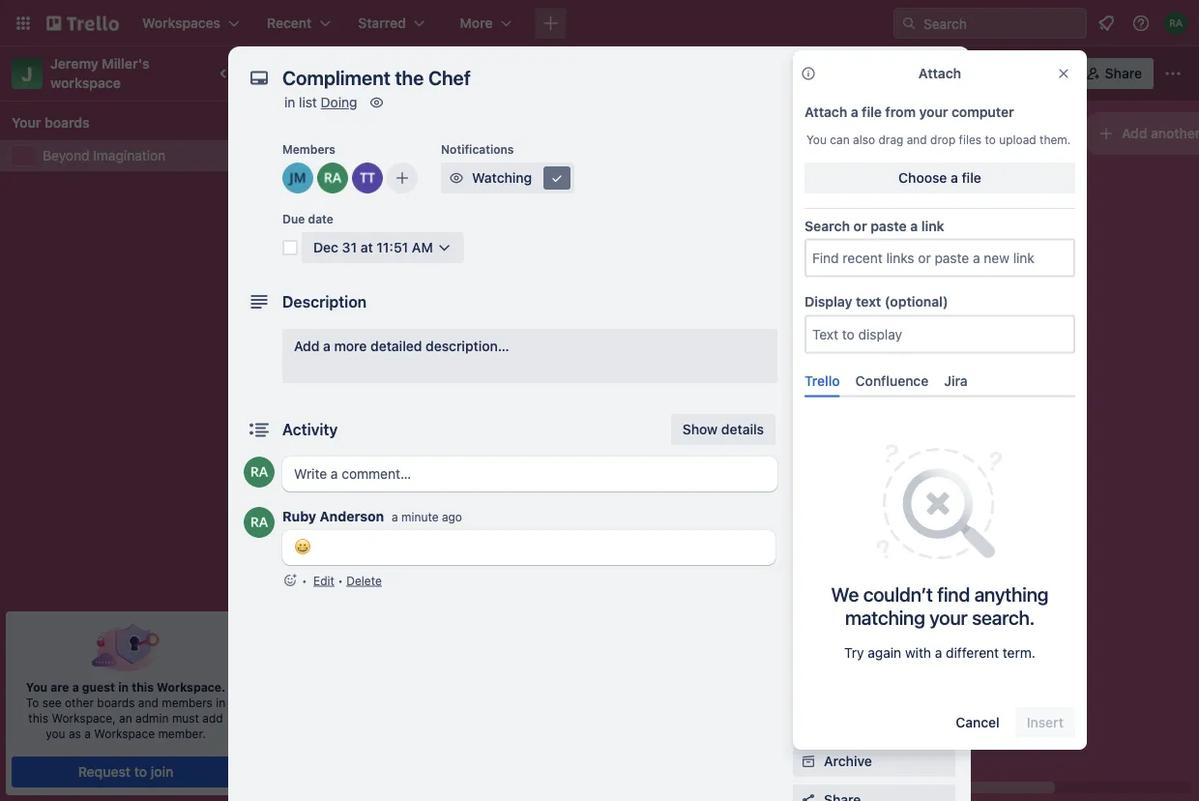 Task type: describe. For each thing, give the bounding box(es) containing it.
1 horizontal spatial add a card button
[[820, 168, 1037, 199]]

guest
[[82, 680, 115, 694]]

create from template… image
[[770, 292, 786, 308]]

you can also drag and drop files to upload them.
[[807, 133, 1071, 146]]

0 horizontal spatial this
[[28, 711, 48, 725]]

move
[[824, 628, 859, 644]]

beyond imagination inside beyond imagination text box
[[277, 63, 442, 84]]

am
[[412, 239, 433, 255]]

2 horizontal spatial ruby anderson (rubyanderson7) image
[[1165, 12, 1188, 35]]

them.
[[1040, 133, 1071, 146]]

drop
[[931, 133, 956, 146]]

due date
[[283, 212, 334, 225]]

j
[[22, 62, 33, 85]]

computer
[[952, 104, 1015, 120]]

you for you can also drag and drop files to upload them.
[[807, 133, 827, 146]]

link
[[922, 218, 945, 234]]

details
[[722, 421, 764, 437]]

0 vertical spatial your
[[920, 104, 949, 120]]

0 vertical spatial card
[[834, 134, 859, 148]]

text
[[856, 294, 882, 310]]

doing link
[[321, 94, 357, 110]]

cover link
[[793, 348, 956, 379]]

2 vertical spatial terry turtle (terryturtle) image
[[488, 411, 511, 434]]

1 horizontal spatial members
[[824, 162, 884, 178]]

members link
[[793, 155, 956, 186]]

create from template… image
[[1045, 176, 1060, 192]]

0 horizontal spatial members
[[283, 142, 336, 156]]

add button button
[[793, 544, 956, 575]]

close popover image
[[1056, 66, 1072, 81]]

choose
[[899, 170, 948, 186]]

star or unstar board image
[[463, 66, 478, 81]]

show details link
[[671, 414, 776, 445]]

search
[[805, 218, 850, 234]]

dates
[[824, 278, 861, 294]]

0 vertical spatial terry turtle (terryturtle) image
[[1046, 60, 1073, 87]]

display
[[805, 294, 853, 310]]

2 horizontal spatial card
[[892, 176, 920, 192]]

anderson
[[320, 508, 384, 524]]

request to join
[[78, 764, 173, 780]]

0 vertical spatial jeremy miller (jeremymiller198) image
[[283, 163, 313, 193]]

watching button
[[441, 163, 575, 193]]

1 horizontal spatial and
[[907, 133, 928, 146]]

jeremy miller's workspace
[[50, 56, 153, 91]]

drag
[[879, 133, 904, 146]]

attach for attach a file from your computer
[[805, 104, 848, 120]]

meeting
[[330, 458, 380, 474]]

0 horizontal spatial boards
[[45, 115, 90, 131]]

thoughts
[[557, 167, 611, 181]]

jeremy
[[50, 56, 98, 72]]

paste
[[871, 218, 907, 234]]

color: purple, title: none image
[[283, 376, 321, 384]]

back to home image
[[46, 8, 119, 39]]

sm image for members
[[799, 161, 818, 180]]

more
[[334, 338, 367, 354]]

add up grinning "icon"
[[302, 501, 327, 517]]

a minute ago link
[[392, 510, 462, 524]]

your inside the we couldn't find anything matching your search.
[[930, 606, 968, 629]]

primary element
[[0, 0, 1200, 46]]

different
[[946, 645, 999, 661]]

Mark due date as complete checkbox
[[283, 240, 298, 255]]

a inside ruby anderson a minute ago
[[392, 510, 398, 524]]

beyond imagination link
[[43, 146, 240, 165]]

beyond imagination inside beyond imagination link
[[43, 148, 166, 164]]

add left power- in the bottom of the page
[[824, 472, 850, 488]]

0 notifications image
[[1095, 12, 1118, 35]]

term.
[[1003, 645, 1036, 661]]

a left more
[[323, 338, 331, 354]]

file for choose
[[962, 170, 982, 186]]

labels
[[824, 201, 866, 217]]

0 horizontal spatial ruby anderson (rubyanderson7) image
[[244, 457, 275, 488]]

workspace.
[[157, 680, 226, 694]]

1 vertical spatial terry turtle (terryturtle) image
[[708, 244, 731, 267]]

actions
[[793, 601, 836, 614]]

thinking link
[[557, 178, 782, 197]]

beyond inside text box
[[277, 63, 339, 84]]

add members to card image
[[395, 168, 410, 188]]

add another button
[[1087, 112, 1200, 155]]

dec 31 at 11:51 am
[[313, 239, 433, 255]]

1 vertical spatial imagination
[[93, 148, 166, 164]]

more info image
[[801, 66, 817, 81]]

workspace,
[[52, 711, 116, 725]]

0 horizontal spatial ruby anderson (rubyanderson7) image
[[244, 507, 275, 538]]

list
[[299, 94, 317, 110]]

your boards with 1 items element
[[12, 111, 230, 134]]

a up 'labels' link
[[881, 176, 888, 192]]

sm image for move
[[799, 627, 818, 646]]

you
[[46, 727, 65, 740]]

attachment button
[[793, 310, 956, 341]]

power-
[[853, 472, 899, 488]]

add power-ups
[[824, 472, 924, 488]]

11:51
[[377, 239, 409, 255]]

add a more detailed description…
[[294, 338, 510, 354]]

files
[[959, 133, 982, 146]]

add another
[[1122, 125, 1200, 141]]

choose a file
[[899, 170, 982, 186]]

2 vertical spatial in
[[216, 696, 226, 709]]

imagination inside text box
[[343, 63, 442, 84]]

sm image for labels
[[799, 199, 818, 219]]

1 horizontal spatial sm image
[[548, 168, 567, 188]]

choose a file element
[[805, 163, 1076, 193]]

workspace
[[94, 727, 155, 740]]

2 horizontal spatial to
[[985, 133, 996, 146]]

copy image
[[799, 666, 818, 685]]

a right choose
[[951, 170, 959, 186]]

ups
[[899, 472, 924, 488]]

at
[[361, 239, 373, 255]]

attach for attach
[[919, 65, 962, 81]]

add inside button
[[824, 551, 850, 567]]

checklist
[[824, 239, 884, 255]]

ruby anderson a minute ago
[[283, 508, 462, 524]]

cancel button
[[945, 707, 1012, 738]]

sm image for cover
[[799, 354, 818, 373]]

kickoff
[[283, 458, 326, 474]]

cancel
[[956, 714, 1000, 730]]

Display text (optional) field
[[807, 317, 1074, 351]]

1 horizontal spatial this
[[132, 680, 154, 694]]

(optional)
[[885, 294, 949, 310]]

we couldn't find anything matching your search.
[[832, 583, 1049, 629]]

a right with on the right bottom of the page
[[935, 645, 943, 661]]

show details
[[683, 421, 764, 437]]

an
[[119, 711, 132, 725]]

search image
[[902, 15, 917, 31]]

jeremy miller (jeremymiller198) image
[[1020, 60, 1047, 87]]

we
[[832, 583, 859, 606]]

add up 'labels' link
[[851, 176, 877, 192]]



Task type: locate. For each thing, give the bounding box(es) containing it.
beyond down your boards
[[43, 148, 90, 164]]

add a card
[[851, 176, 920, 192], [302, 501, 371, 517]]

1 vertical spatial beyond
[[43, 148, 90, 164]]

your boards
[[12, 115, 90, 131]]

try again with a different term.
[[845, 645, 1036, 661]]

filters button
[[906, 58, 981, 89]]

Search field
[[917, 9, 1086, 38]]

0 vertical spatial add a card
[[851, 176, 920, 192]]

1 horizontal spatial you
[[807, 133, 827, 146]]

to left also
[[819, 134, 831, 148]]

in up add
[[216, 696, 226, 709]]

2 horizontal spatial sm image
[[799, 354, 818, 373]]

card up 'labels' link
[[892, 176, 920, 192]]

1 horizontal spatial ruby anderson (rubyanderson7) image
[[762, 244, 786, 267]]

edit link
[[313, 574, 335, 587]]

automation
[[793, 521, 859, 535]]

beyond imagination up doing
[[277, 63, 442, 84]]

sm image inside the checklist "link"
[[799, 238, 818, 257]]

boards inside you are a guest in this workspace. to see other boards and members in this workspace, an admin must add you as a workspace member.
[[97, 696, 135, 709]]

1 horizontal spatial file
[[962, 170, 982, 186]]

sm image inside members link
[[799, 161, 818, 180]]

add a card button up link
[[820, 168, 1037, 199]]

button
[[853, 551, 896, 567]]

2 horizontal spatial ruby anderson (rubyanderson7) image
[[995, 60, 1022, 87]]

0 horizontal spatial imagination
[[93, 148, 166, 164]]

imagination down your boards with 1 items element
[[93, 148, 166, 164]]

workspace
[[50, 75, 121, 91]]

0 horizontal spatial jeremy miller (jeremymiller198) image
[[283, 163, 313, 193]]

add
[[202, 711, 223, 725]]

add left can
[[793, 134, 816, 148]]

0 horizontal spatial card
[[342, 501, 371, 517]]

find
[[938, 583, 970, 606]]

0 vertical spatial ruby anderson (rubyanderson7) image
[[995, 60, 1022, 87]]

tab list containing trello
[[797, 365, 1084, 397]]

file for attach
[[862, 104, 882, 120]]

and inside you are a guest in this workspace. to see other boards and members in this workspace, an admin must add you as a workspace member.
[[138, 696, 158, 709]]

1 vertical spatial this
[[28, 711, 48, 725]]

in right the guest
[[118, 680, 129, 694]]

dec 31 at 11:51 am button
[[302, 232, 464, 263]]

terry turtle (terryturtle) image left share button
[[1046, 60, 1073, 87]]

2 vertical spatial ruby anderson (rubyanderson7) image
[[244, 457, 275, 488]]

0 horizontal spatial terry turtle (terryturtle) image
[[488, 411, 511, 434]]

delete
[[347, 574, 382, 587]]

1 vertical spatial card
[[892, 176, 920, 192]]

ruby anderson (rubyanderson7) image up create from template… image
[[762, 244, 786, 267]]

terry turtle (terryturtle) image
[[352, 163, 383, 193]]

due
[[283, 212, 305, 225]]

terry turtle (terryturtle) image
[[1046, 60, 1073, 87], [708, 244, 731, 267], [488, 411, 511, 434]]

0 vertical spatial and
[[907, 133, 928, 146]]

0 vertical spatial beyond
[[277, 63, 339, 84]]

fields
[[877, 394, 915, 410]]

you are a guest in this workspace. to see other boards and members in this workspace, an admin must add you as a workspace member.
[[26, 680, 226, 740]]

watching
[[472, 170, 532, 186]]

1 vertical spatial ruby anderson (rubyanderson7) image
[[762, 244, 786, 267]]

a up also
[[851, 104, 859, 120]]

this
[[132, 680, 154, 694], [28, 711, 48, 725]]

0 horizontal spatial to
[[134, 764, 147, 780]]

Board name text field
[[267, 58, 451, 89]]

attach up "attach a file from your computer"
[[919, 65, 962, 81]]

0 horizontal spatial and
[[138, 696, 158, 709]]

card down meeting
[[342, 501, 371, 517]]

0 vertical spatial you
[[807, 133, 827, 146]]

add a card up 'labels' link
[[851, 176, 920, 192]]

sm image for archive
[[799, 752, 818, 771]]

members down also
[[824, 162, 884, 178]]

search or paste a link
[[805, 218, 945, 234]]

custom fields
[[824, 394, 915, 410]]

you inside you are a guest in this workspace. to see other boards and members in this workspace, an admin must add you as a workspace member.
[[26, 680, 48, 694]]

add a card button down "kickoff meeting" link
[[271, 494, 488, 525]]

boards up an
[[97, 696, 135, 709]]

dec
[[313, 239, 339, 255]]

members
[[283, 142, 336, 156], [824, 162, 884, 178]]

from
[[886, 104, 916, 120]]

a right 'as'
[[84, 727, 91, 740]]

0 vertical spatial imagination
[[343, 63, 442, 84]]

1 horizontal spatial card
[[834, 134, 859, 148]]

1 horizontal spatial add a card
[[851, 176, 920, 192]]

1 horizontal spatial boards
[[97, 696, 135, 709]]

0 horizontal spatial in
[[118, 680, 129, 694]]

members down list
[[283, 142, 336, 156]]

1 vertical spatial attach
[[805, 104, 848, 120]]

2 vertical spatial card
[[342, 501, 371, 517]]

detailed
[[371, 338, 422, 354]]

you
[[807, 133, 827, 146], [26, 680, 48, 694]]

0 horizontal spatial beyond
[[43, 148, 90, 164]]

display text (optional)
[[805, 294, 949, 310]]

0 vertical spatial add a card button
[[820, 168, 1037, 199]]

1
[[333, 415, 338, 429]]

delete link
[[347, 574, 382, 587]]

ruby anderson (rubyanderson7) image left kickoff
[[244, 457, 275, 488]]

your
[[920, 104, 949, 120], [930, 606, 968, 629]]

0 vertical spatial this
[[132, 680, 154, 694]]

sm image down 'search'
[[799, 238, 818, 257]]

•
[[338, 574, 343, 587]]

card
[[834, 134, 859, 148], [892, 176, 920, 192], [342, 501, 371, 517]]

this up the admin
[[132, 680, 154, 694]]

add down the automation
[[824, 551, 850, 567]]

1 vertical spatial beyond imagination
[[43, 148, 166, 164]]

31
[[342, 239, 357, 255]]

color: bold red, title: "thoughts" element
[[557, 166, 611, 181]]

1 vertical spatial add a card button
[[271, 494, 488, 525]]

0 horizontal spatial you
[[26, 680, 48, 694]]

request to join button
[[12, 757, 240, 788]]

1 horizontal spatial attach
[[919, 65, 962, 81]]

thoughts thinking
[[557, 167, 611, 195]]

doing
[[321, 94, 357, 110]]

show menu image
[[1164, 64, 1183, 83]]

ruby anderson (rubyanderson7) image right open information menu icon at the top right
[[1165, 12, 1188, 35]]

2 vertical spatial ruby anderson (rubyanderson7) image
[[244, 507, 275, 538]]

ruby
[[283, 508, 316, 524]]

ruby anderson (rubyanderson7) image left the ruby
[[244, 507, 275, 538]]

0 horizontal spatial add a card button
[[271, 494, 488, 525]]

sm image down beyond imagination text box
[[367, 93, 387, 112]]

join
[[151, 764, 173, 780]]

archive
[[824, 753, 873, 769]]

1 horizontal spatial in
[[216, 696, 226, 709]]

terry turtle (terryturtle) image down 'thinking' link
[[708, 244, 731, 267]]

ruby anderson (rubyanderson7) image
[[995, 60, 1022, 87], [762, 244, 786, 267], [244, 457, 275, 488]]

0 horizontal spatial beyond imagination
[[43, 148, 166, 164]]

sm image inside cover link
[[799, 354, 818, 373]]

you up the to
[[26, 680, 48, 694]]

0 vertical spatial attach
[[919, 65, 962, 81]]

boards
[[45, 115, 90, 131], [97, 696, 135, 709]]

0 horizontal spatial attach
[[805, 104, 848, 120]]

0 vertical spatial members
[[283, 142, 336, 156]]

terry turtle (terryturtle) image up the write a comment text box
[[488, 411, 511, 434]]

file up also
[[862, 104, 882, 120]]

in left list
[[284, 94, 295, 110]]

0 vertical spatial file
[[862, 104, 882, 120]]

1 horizontal spatial beyond imagination
[[277, 63, 442, 84]]

to left join
[[134, 764, 147, 780]]

or
[[854, 218, 867, 234]]

kickoff meeting link
[[283, 457, 507, 476]]

sm image for checklist
[[799, 238, 818, 257]]

sm image inside move link
[[799, 627, 818, 646]]

and right the drag
[[907, 133, 928, 146]]

jira
[[945, 373, 968, 389]]

you left can
[[807, 133, 827, 146]]

1 horizontal spatial jeremy miller (jeremymiller198) image
[[735, 244, 758, 267]]

1 vertical spatial you
[[26, 680, 48, 694]]

your
[[12, 115, 41, 131]]

ruby anderson (rubyanderson7) image up computer
[[995, 60, 1022, 87]]

sm image
[[367, 93, 387, 112], [799, 161, 818, 180], [799, 199, 818, 219], [799, 238, 818, 257], [799, 627, 818, 646], [799, 752, 818, 771]]

add power-ups link
[[793, 464, 956, 495]]

to inside request to join button
[[134, 764, 147, 780]]

your up you can also drag and drop files to upload them.
[[920, 104, 949, 120]]

minute
[[402, 510, 439, 524]]

you for you are a guest in this workspace. to see other boards and members in this workspace, an admin must add you as a workspace member.
[[26, 680, 48, 694]]

card up members link
[[834, 134, 859, 148]]

file
[[862, 104, 882, 120], [962, 170, 982, 186]]

1 horizontal spatial to
[[819, 134, 831, 148]]

None text field
[[273, 60, 911, 95]]

boards right your
[[45, 115, 90, 131]]

labels link
[[793, 193, 956, 224]]

1 vertical spatial ruby anderson (rubyanderson7) image
[[317, 163, 348, 193]]

tab list
[[797, 365, 1084, 397]]

1 vertical spatial add a card
[[302, 501, 371, 517]]

sm image down actions
[[799, 627, 818, 646]]

2 horizontal spatial in
[[284, 94, 295, 110]]

imagination up doing
[[343, 63, 442, 84]]

sm image for watching
[[447, 168, 466, 188]]

custom fields button
[[793, 393, 956, 412]]

2 horizontal spatial terry turtle (terryturtle) image
[[1046, 60, 1073, 87]]

automation image
[[871, 58, 899, 85]]

sm image down "add to card"
[[799, 161, 818, 180]]

to right 'files'
[[985, 133, 996, 146]]

ruby anderson (rubyanderson7) image left terry turtle (terryturtle) icon
[[317, 163, 348, 193]]

sm image inside 'labels' link
[[799, 199, 818, 219]]

share button
[[1078, 58, 1154, 89]]

attach
[[919, 65, 962, 81], [805, 104, 848, 120]]

activity
[[283, 420, 338, 439]]

0 horizontal spatial sm image
[[447, 168, 466, 188]]

1 vertical spatial boards
[[97, 696, 135, 709]]

anything
[[975, 583, 1049, 606]]

couldn't
[[864, 583, 933, 606]]

this down the to
[[28, 711, 48, 725]]

sm image left the archive
[[799, 752, 818, 771]]

move link
[[793, 621, 956, 652]]

description
[[283, 293, 367, 311]]

0 vertical spatial in
[[284, 94, 295, 110]]

kickoff meeting
[[283, 458, 380, 474]]

add reaction image
[[283, 571, 298, 590]]

a right are
[[72, 680, 79, 694]]

a left link
[[911, 218, 918, 234]]

0 vertical spatial beyond imagination
[[277, 63, 442, 84]]

grinning image
[[294, 538, 312, 555]]

beyond up list
[[277, 63, 339, 84]]

make template image
[[799, 704, 818, 724]]

beyond imagination
[[277, 63, 442, 84], [43, 148, 166, 164]]

upload
[[1000, 133, 1037, 146]]

ago
[[442, 510, 462, 524]]

attach up "add to card"
[[805, 104, 848, 120]]

thinking
[[557, 179, 611, 195]]

Search or paste a link field
[[807, 241, 1074, 275]]

1 horizontal spatial beyond
[[277, 63, 339, 84]]

a left minute
[[392, 510, 398, 524]]

open information menu image
[[1132, 14, 1151, 33]]

1 vertical spatial your
[[930, 606, 968, 629]]

dates button
[[793, 271, 956, 302]]

in
[[284, 94, 295, 110], [118, 680, 129, 694], [216, 696, 226, 709]]

1 vertical spatial file
[[962, 170, 982, 186]]

add a card down kickoff meeting
[[302, 501, 371, 517]]

and
[[907, 133, 928, 146], [138, 696, 158, 709]]

edit
[[313, 574, 335, 587]]

to for add to card
[[819, 134, 831, 148]]

1 vertical spatial jeremy miller (jeremymiller198) image
[[735, 244, 758, 267]]

add to card
[[793, 134, 859, 148]]

0 vertical spatial ruby anderson (rubyanderson7) image
[[1165, 12, 1188, 35]]

sm image left the labels
[[799, 199, 818, 219]]

add left another
[[1122, 125, 1148, 141]]

Write a comment text field
[[283, 457, 778, 491]]

add up 'color: purple, title: none' icon
[[294, 338, 320, 354]]

as
[[69, 727, 81, 740]]

add a card button
[[820, 168, 1037, 199], [271, 494, 488, 525]]

1 horizontal spatial ruby anderson (rubyanderson7) image
[[317, 163, 348, 193]]

file down 'files'
[[962, 170, 982, 186]]

create board or workspace image
[[541, 14, 561, 33]]

sm image
[[447, 168, 466, 188], [548, 168, 567, 188], [799, 354, 818, 373]]

0 vertical spatial boards
[[45, 115, 90, 131]]

attach a file from your computer
[[805, 104, 1015, 120]]

1 vertical spatial in
[[118, 680, 129, 694]]

ruby anderson (rubyanderson7) image
[[1165, 12, 1188, 35], [317, 163, 348, 193], [244, 507, 275, 538]]

add button
[[824, 551, 896, 567]]

0 horizontal spatial file
[[862, 104, 882, 120]]

again
[[868, 645, 902, 661]]

to for request to join
[[134, 764, 147, 780]]

1 horizontal spatial imagination
[[343, 63, 442, 84]]

try
[[845, 645, 864, 661]]

date
[[308, 212, 334, 225]]

archive link
[[793, 746, 956, 777]]

share
[[1106, 65, 1143, 81]]

matching
[[845, 606, 926, 629]]

and up the admin
[[138, 696, 158, 709]]

beyond imagination down your boards with 1 items element
[[43, 148, 166, 164]]

request
[[78, 764, 131, 780]]

0 horizontal spatial add a card
[[302, 501, 371, 517]]

a right the ruby
[[331, 501, 339, 517]]

1 vertical spatial members
[[824, 162, 884, 178]]

admin
[[136, 711, 169, 725]]

filters
[[935, 65, 975, 81]]

1 vertical spatial and
[[138, 696, 158, 709]]

other
[[65, 696, 94, 709]]

jeremy miller (jeremymiller198) image
[[283, 163, 313, 193], [735, 244, 758, 267]]

1 horizontal spatial terry turtle (terryturtle) image
[[708, 244, 731, 267]]

your down find
[[930, 606, 968, 629]]

sm image inside 'archive' link
[[799, 752, 818, 771]]

in list doing
[[284, 94, 357, 110]]

confluence
[[856, 373, 929, 389]]



Task type: vqa. For each thing, say whether or not it's contained in the screenshot.
Terry Turtle (terryturtle) image to the middle
yes



